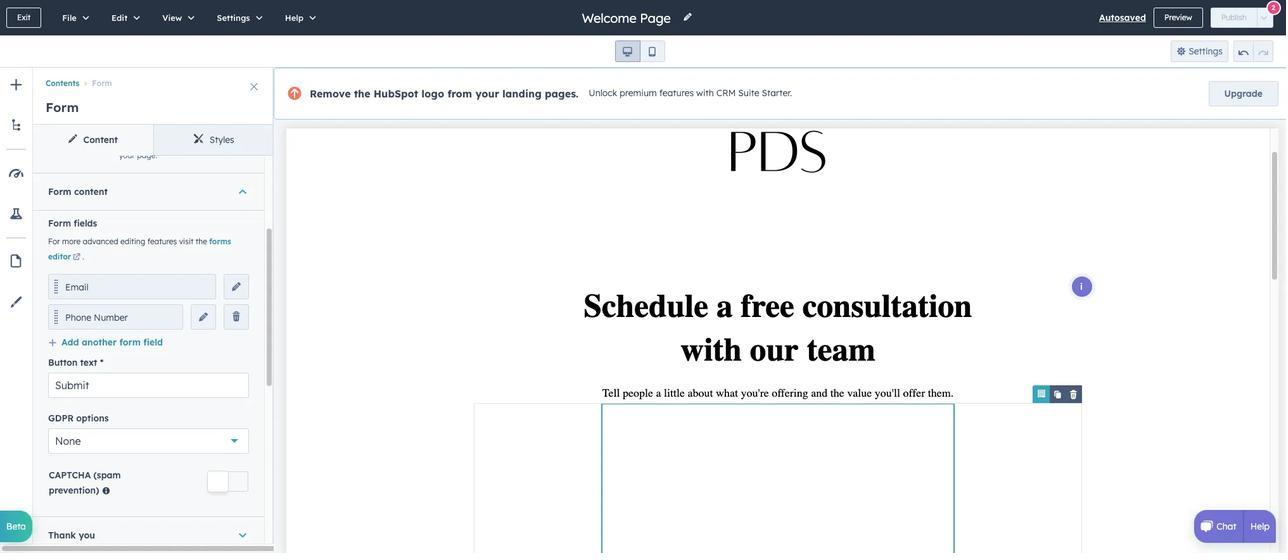 Task type: locate. For each thing, give the bounding box(es) containing it.
unlock
[[589, 88, 617, 99]]

form
[[92, 79, 112, 88], [46, 99, 79, 115], [48, 186, 71, 197], [48, 218, 71, 229]]

the right visit
[[196, 237, 207, 246]]

1 horizontal spatial help
[[1250, 521, 1270, 533]]

your inside this form will take on the style of your page.
[[119, 151, 135, 160]]

1 group from the left
[[615, 41, 665, 62]]

content link
[[33, 125, 153, 155]]

forms
[[209, 237, 231, 246]]

beta
[[6, 521, 26, 533]]

view button
[[149, 0, 204, 35]]

features left visit
[[147, 237, 177, 246]]

thank
[[48, 530, 76, 541]]

features
[[659, 88, 694, 99], [147, 237, 177, 246]]

form up for
[[48, 218, 71, 229]]

the right on
[[197, 135, 208, 145]]

0 vertical spatial form
[[135, 135, 152, 145]]

form left field
[[119, 337, 141, 348]]

the inside this form will take on the style of your page.
[[197, 135, 208, 145]]

autosaved
[[1099, 12, 1146, 23]]

gdpr options
[[48, 413, 109, 424]]

upgrade
[[1224, 88, 1263, 99]]

0 horizontal spatial your
[[119, 151, 135, 160]]

add another form field button
[[48, 337, 163, 348]]

navigation containing contents
[[33, 68, 274, 91]]

0 horizontal spatial settings button
[[204, 0, 272, 35]]

1 vertical spatial form
[[119, 337, 141, 348]]

style
[[210, 135, 227, 145]]

form up 'page.'
[[135, 135, 152, 145]]

prevention)
[[49, 485, 99, 496]]

form left content at top
[[48, 186, 71, 197]]

thank you button
[[48, 517, 249, 554]]

1 horizontal spatial settings
[[1189, 46, 1223, 57]]

help
[[285, 13, 304, 23], [1250, 521, 1270, 533]]

field
[[143, 337, 163, 348]]

1 vertical spatial settings
[[1189, 46, 1223, 57]]

file button
[[49, 0, 98, 35]]

settings button
[[204, 0, 272, 35], [1171, 41, 1228, 62]]

visit
[[179, 237, 194, 246]]

features left with
[[659, 88, 694, 99]]

exit
[[17, 13, 31, 22]]

styles link
[[153, 125, 274, 155]]

1 horizontal spatial settings button
[[1171, 41, 1228, 62]]

help inside button
[[285, 13, 304, 23]]

link opens in a new window image
[[73, 254, 80, 261]]

0 vertical spatial settings
[[217, 13, 250, 23]]

the
[[354, 87, 370, 100], [197, 135, 208, 145], [196, 237, 207, 246]]

your down the this
[[119, 151, 135, 160]]

0 horizontal spatial features
[[147, 237, 177, 246]]

0 horizontal spatial settings
[[217, 13, 250, 23]]

editor
[[48, 252, 71, 261]]

none button
[[48, 429, 249, 454]]

your right from
[[475, 87, 499, 100]]

your
[[475, 87, 499, 100], [119, 151, 135, 160]]

publish group
[[1210, 8, 1273, 28]]

captcha (spam prevention)
[[49, 470, 121, 496]]

0 vertical spatial settings button
[[204, 0, 272, 35]]

0 horizontal spatial group
[[615, 41, 665, 62]]

options
[[76, 413, 109, 424]]

group up premium
[[615, 41, 665, 62]]

button
[[48, 357, 78, 368]]

gdpr
[[48, 413, 74, 424]]

button text
[[48, 357, 97, 368]]

1 vertical spatial help
[[1250, 521, 1270, 533]]

help button
[[272, 0, 325, 35]]

add
[[61, 337, 79, 348]]

of
[[229, 135, 236, 145]]

settings
[[217, 13, 250, 23], [1189, 46, 1223, 57]]

for
[[48, 237, 60, 246]]

0 vertical spatial your
[[475, 87, 499, 100]]

1 horizontal spatial group
[[1233, 41, 1273, 62]]

1 vertical spatial your
[[119, 151, 135, 160]]

1 vertical spatial features
[[147, 237, 177, 246]]

form fields
[[48, 218, 97, 229]]

pages.
[[545, 87, 579, 100]]

link opens in a new window image
[[73, 254, 80, 261]]

0 horizontal spatial help
[[285, 13, 304, 23]]

phone number
[[65, 312, 128, 323]]

advanced
[[83, 237, 118, 246]]

remove
[[310, 87, 351, 100]]

.
[[82, 252, 84, 261]]

settings right view button
[[217, 13, 250, 23]]

the right remove
[[354, 87, 370, 100]]

(spam
[[94, 470, 121, 481]]

form button
[[79, 79, 112, 88]]

form fields element
[[48, 234, 249, 350]]

text
[[80, 357, 97, 368]]

publish
[[1221, 13, 1247, 22]]

1 vertical spatial the
[[197, 135, 208, 145]]

unlock premium features with crm suite starter.
[[589, 88, 792, 99]]

navigation
[[33, 68, 274, 91]]

form content button
[[48, 173, 249, 210]]

0 vertical spatial features
[[659, 88, 694, 99]]

group
[[615, 41, 665, 62], [1233, 41, 1273, 62]]

2 vertical spatial the
[[196, 237, 207, 246]]

0 vertical spatial help
[[285, 13, 304, 23]]

form right contents
[[92, 79, 112, 88]]

tab list
[[33, 125, 274, 156]]

2 group from the left
[[1233, 41, 1273, 62]]

None field
[[581, 9, 675, 26]]

settings down preview button
[[1189, 46, 1223, 57]]

styles
[[210, 134, 234, 146]]

form inside navigation
[[92, 79, 112, 88]]

group down the publish group in the right top of the page
[[1233, 41, 1273, 62]]

None text field
[[48, 373, 249, 398]]

form
[[135, 135, 152, 145], [119, 337, 141, 348]]



Task type: vqa. For each thing, say whether or not it's contained in the screenshot.
Search image
no



Task type: describe. For each thing, give the bounding box(es) containing it.
content
[[83, 134, 118, 146]]

more
[[62, 237, 81, 246]]

features inside form fields element
[[147, 237, 177, 246]]

1 horizontal spatial features
[[659, 88, 694, 99]]

this form will take on the style of your page.
[[119, 135, 236, 160]]

1 vertical spatial settings button
[[1171, 41, 1228, 62]]

editing
[[120, 237, 145, 246]]

landing
[[502, 87, 542, 100]]

preview
[[1164, 13, 1192, 22]]

suite
[[738, 88, 759, 99]]

thank you
[[48, 530, 95, 541]]

another
[[82, 337, 117, 348]]

content
[[74, 186, 108, 197]]

add another form field
[[61, 337, 163, 348]]

fields
[[74, 218, 97, 229]]

on
[[186, 135, 195, 145]]

with
[[696, 88, 714, 99]]

2
[[1271, 3, 1275, 12]]

beta button
[[0, 511, 32, 543]]

this
[[119, 135, 133, 145]]

page.
[[137, 151, 157, 160]]

close image
[[250, 83, 258, 91]]

edit button
[[98, 0, 149, 35]]

number
[[94, 312, 128, 323]]

you
[[79, 530, 95, 541]]

from
[[448, 87, 472, 100]]

tab list containing content
[[33, 125, 274, 156]]

contents
[[46, 79, 79, 88]]

view
[[162, 13, 182, 23]]

form inside dropdown button
[[48, 186, 71, 197]]

1 horizontal spatial your
[[475, 87, 499, 100]]

take
[[168, 135, 183, 145]]

edit
[[111, 13, 127, 23]]

premium
[[620, 88, 657, 99]]

button text element
[[48, 373, 249, 398]]

hubspot
[[374, 87, 418, 100]]

form down contents button on the top of page
[[46, 99, 79, 115]]

autosaved button
[[1099, 10, 1146, 25]]

upgrade link
[[1208, 81, 1278, 106]]

for more advanced editing features visit the
[[48, 237, 209, 246]]

form inside this form will take on the style of your page.
[[135, 135, 152, 145]]

forms editor button
[[48, 237, 231, 261]]

forms editor
[[48, 237, 231, 261]]

the inside form fields element
[[196, 237, 207, 246]]

caret image
[[239, 529, 246, 542]]

0 vertical spatial the
[[354, 87, 370, 100]]

preview button
[[1154, 8, 1203, 28]]

publish button
[[1210, 8, 1258, 28]]

caret image
[[239, 185, 246, 198]]

file
[[62, 13, 77, 23]]

captcha
[[49, 470, 91, 481]]

form content
[[48, 186, 108, 197]]

exit link
[[6, 8, 41, 28]]

crm
[[716, 88, 736, 99]]

contents button
[[46, 79, 79, 88]]

email
[[65, 282, 88, 293]]

none
[[55, 435, 81, 448]]

logo
[[422, 87, 444, 100]]

starter.
[[762, 88, 792, 99]]

will
[[154, 135, 166, 145]]

chat
[[1217, 521, 1236, 533]]

phone
[[65, 312, 91, 323]]

remove the hubspot logo from your landing pages.
[[310, 87, 579, 100]]



